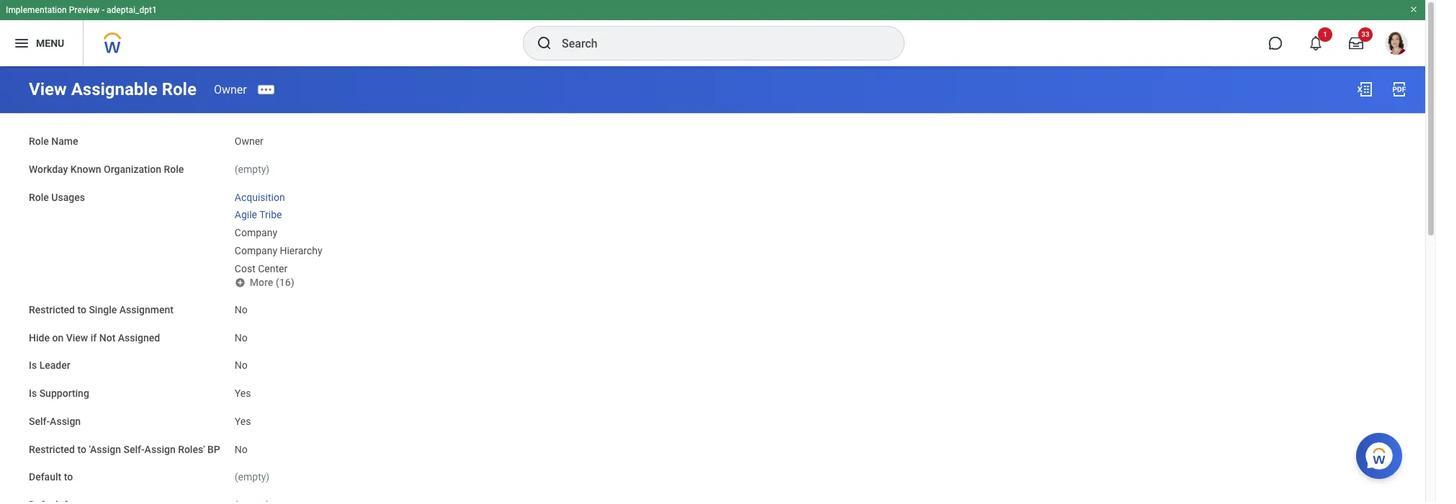 Task type: locate. For each thing, give the bounding box(es) containing it.
assign
[[50, 416, 81, 427], [145, 444, 176, 455]]

role usages
[[29, 191, 85, 203]]

no up hide on view if not assigned element
[[235, 304, 248, 316]]

assign down supporting
[[50, 416, 81, 427]]

self-
[[29, 416, 50, 427], [124, 444, 145, 455]]

to
[[77, 304, 86, 316], [77, 444, 86, 455], [64, 472, 73, 483]]

hide
[[29, 332, 50, 343]]

2 (empty) from the top
[[235, 472, 270, 483]]

name
[[51, 135, 78, 147]]

self- right ''assign'
[[124, 444, 145, 455]]

company down agile tribe in the top left of the page
[[235, 227, 277, 238]]

is
[[29, 360, 37, 371], [29, 388, 37, 399]]

2 company from the top
[[235, 245, 277, 256]]

company element
[[235, 224, 277, 238]]

1 vertical spatial to
[[77, 444, 86, 455]]

3 no from the top
[[235, 360, 248, 371]]

no right bp
[[235, 444, 248, 455]]

1 vertical spatial (empty)
[[235, 472, 270, 483]]

restricted up default to
[[29, 444, 75, 455]]

role right organization
[[164, 163, 184, 175]]

owner down owner link
[[235, 135, 264, 147]]

to for 'assign
[[77, 444, 86, 455]]

0 vertical spatial to
[[77, 304, 86, 316]]

export to excel image
[[1357, 81, 1374, 98]]

1 restricted from the top
[[29, 304, 75, 316]]

hide on view if not assigned
[[29, 332, 160, 343]]

2 yes from the top
[[235, 416, 251, 427]]

1 vertical spatial is
[[29, 388, 37, 399]]

restricted up on
[[29, 304, 75, 316]]

company inside company hierarchy cost center
[[235, 245, 277, 256]]

2 restricted from the top
[[29, 444, 75, 455]]

implementation
[[6, 5, 67, 15]]

(empty) up acquisition "link"
[[235, 163, 270, 175]]

no
[[235, 304, 248, 316], [235, 332, 248, 343], [235, 360, 248, 371], [235, 444, 248, 455]]

cost
[[235, 263, 256, 274]]

self- down is supporting
[[29, 416, 50, 427]]

view
[[29, 79, 67, 99], [66, 332, 88, 343]]

is left supporting
[[29, 388, 37, 399]]

cost center element
[[235, 260, 288, 274]]

to left ''assign'
[[77, 444, 86, 455]]

4 no from the top
[[235, 444, 248, 455]]

to left single
[[77, 304, 86, 316]]

owner
[[214, 83, 247, 96], [235, 135, 264, 147]]

restricted to single assignment element
[[235, 295, 248, 317]]

2 no from the top
[[235, 332, 248, 343]]

inbox large image
[[1350, 36, 1364, 50]]

more
[[250, 277, 273, 288]]

'assign
[[89, 444, 121, 455]]

0 vertical spatial owner
[[214, 83, 247, 96]]

0 vertical spatial is
[[29, 360, 37, 371]]

view assignable role
[[29, 79, 197, 99]]

1 vertical spatial restricted
[[29, 444, 75, 455]]

default
[[29, 472, 61, 483]]

role left usages
[[29, 191, 49, 203]]

to right default
[[64, 472, 73, 483]]

is leader
[[29, 360, 70, 371]]

is for is leader
[[29, 360, 37, 371]]

company up "cost center" "element"
[[235, 245, 277, 256]]

company hierarchy cost center
[[235, 245, 323, 274]]

role
[[162, 79, 197, 99], [29, 135, 49, 147], [164, 163, 184, 175], [29, 191, 49, 203]]

is leader element
[[235, 351, 248, 373]]

1 (empty) from the top
[[235, 163, 270, 175]]

(empty)
[[235, 163, 270, 175], [235, 472, 270, 483]]

owner up 'role name' element
[[214, 83, 247, 96]]

hierarchy
[[280, 245, 323, 256]]

1 vertical spatial self-
[[124, 444, 145, 455]]

leader
[[39, 360, 70, 371]]

1 vertical spatial owner
[[235, 135, 264, 147]]

(empty) down restricted to 'assign self-assign roles' bp element
[[235, 472, 270, 483]]

2 is from the top
[[29, 388, 37, 399]]

restricted
[[29, 304, 75, 316], [29, 444, 75, 455]]

0 vertical spatial assign
[[50, 416, 81, 427]]

restricted to 'assign self-assign roles' bp
[[29, 444, 220, 455]]

1 yes from the top
[[235, 388, 251, 399]]

restricted for restricted to single assignment
[[29, 304, 75, 316]]

roles'
[[178, 444, 205, 455]]

menu
[[36, 37, 64, 49]]

view down the menu
[[29, 79, 67, 99]]

company
[[235, 227, 277, 238], [235, 245, 277, 256]]

restricted to single assignment
[[29, 304, 174, 316]]

more (16) button
[[235, 275, 296, 290]]

search image
[[536, 35, 553, 52]]

view left if
[[66, 332, 88, 343]]

1 vertical spatial assign
[[145, 444, 176, 455]]

supporting
[[39, 388, 89, 399]]

no up is supporting element
[[235, 360, 248, 371]]

0 vertical spatial restricted
[[29, 304, 75, 316]]

0 horizontal spatial assign
[[50, 416, 81, 427]]

more (16)
[[250, 277, 294, 288]]

0 vertical spatial yes
[[235, 388, 251, 399]]

0 vertical spatial self-
[[29, 416, 50, 427]]

yes up restricted to 'assign self-assign roles' bp element
[[235, 416, 251, 427]]

is left leader
[[29, 360, 37, 371]]

yes
[[235, 388, 251, 399], [235, 416, 251, 427]]

acquisition
[[235, 191, 285, 203]]

1 company from the top
[[235, 227, 277, 238]]

owner for 'role name' element
[[235, 135, 264, 147]]

assign left roles'
[[145, 444, 176, 455]]

no up is leader element
[[235, 332, 248, 343]]

1 vertical spatial yes
[[235, 416, 251, 427]]

company for company
[[235, 227, 277, 238]]

is for is supporting
[[29, 388, 37, 399]]

1 is from the top
[[29, 360, 37, 371]]

bp
[[208, 444, 220, 455]]

33
[[1362, 30, 1370, 38]]

view printable version (pdf) image
[[1391, 81, 1409, 98]]

items selected list
[[235, 188, 346, 275]]

profile logan mcneil image
[[1386, 32, 1409, 58]]

no for is leader
[[235, 360, 248, 371]]

justify image
[[13, 35, 30, 52]]

1 vertical spatial company
[[235, 245, 277, 256]]

yes up self-assign element
[[235, 388, 251, 399]]

1 horizontal spatial self-
[[124, 444, 145, 455]]

0 vertical spatial company
[[235, 227, 277, 238]]

1 no from the top
[[235, 304, 248, 316]]

implementation preview -   adeptai_dpt1
[[6, 5, 157, 15]]

0 vertical spatial (empty)
[[235, 163, 270, 175]]



Task type: vqa. For each thing, say whether or not it's contained in the screenshot.


Task type: describe. For each thing, give the bounding box(es) containing it.
agile tribe
[[235, 209, 282, 221]]

single
[[89, 304, 117, 316]]

owner for owner link
[[214, 83, 247, 96]]

33 button
[[1341, 27, 1373, 59]]

assignment
[[119, 304, 174, 316]]

close environment banner image
[[1410, 5, 1419, 14]]

Search Workday  search field
[[562, 27, 875, 59]]

no for restricted to 'assign self-assign roles' bp
[[235, 444, 248, 455]]

is supporting element
[[235, 379, 251, 401]]

if
[[91, 332, 97, 343]]

hide on view if not assigned element
[[235, 323, 248, 345]]

role name element
[[235, 127, 264, 148]]

self-assign
[[29, 416, 81, 427]]

view assignable role main content
[[0, 66, 1426, 502]]

2 vertical spatial to
[[64, 472, 73, 483]]

yes for self-assign
[[235, 416, 251, 427]]

yes for is supporting
[[235, 388, 251, 399]]

notifications large image
[[1309, 36, 1324, 50]]

0 vertical spatial view
[[29, 79, 67, 99]]

(16)
[[276, 277, 294, 288]]

known
[[70, 163, 101, 175]]

workday known organization role
[[29, 163, 184, 175]]

assigned
[[118, 332, 160, 343]]

role left owner link
[[162, 79, 197, 99]]

1
[[1324, 30, 1328, 38]]

tribe
[[260, 209, 282, 221]]

organization
[[104, 163, 161, 175]]

role name
[[29, 135, 78, 147]]

no for hide on view if not assigned
[[235, 332, 248, 343]]

restricted to 'assign self-assign roles' bp element
[[235, 435, 248, 456]]

1 horizontal spatial assign
[[145, 444, 176, 455]]

usages
[[51, 191, 85, 203]]

menu button
[[0, 20, 83, 66]]

self-assign element
[[235, 407, 251, 428]]

to for single
[[77, 304, 86, 316]]

(empty) for default to
[[235, 472, 270, 483]]

owner link
[[214, 83, 247, 96]]

company hierarchy element
[[235, 242, 323, 256]]

acquisition link
[[235, 188, 285, 203]]

0 horizontal spatial self-
[[29, 416, 50, 427]]

company for company hierarchy cost center
[[235, 245, 277, 256]]

agile
[[235, 209, 257, 221]]

1 vertical spatial view
[[66, 332, 88, 343]]

on
[[52, 332, 64, 343]]

preview
[[69, 5, 100, 15]]

not
[[99, 332, 115, 343]]

-
[[102, 5, 105, 15]]

no for restricted to single assignment
[[235, 304, 248, 316]]

1 button
[[1301, 27, 1333, 59]]

default to
[[29, 472, 73, 483]]

center
[[258, 263, 288, 274]]

(empty) for workday known organization role
[[235, 163, 270, 175]]

menu banner
[[0, 0, 1426, 66]]

role left name on the left top of the page
[[29, 135, 49, 147]]

is supporting
[[29, 388, 89, 399]]

agile tribe link
[[235, 206, 282, 221]]

assignable
[[71, 79, 158, 99]]

workday
[[29, 163, 68, 175]]

restricted for restricted to 'assign self-assign roles' bp
[[29, 444, 75, 455]]

adeptai_dpt1
[[107, 5, 157, 15]]



